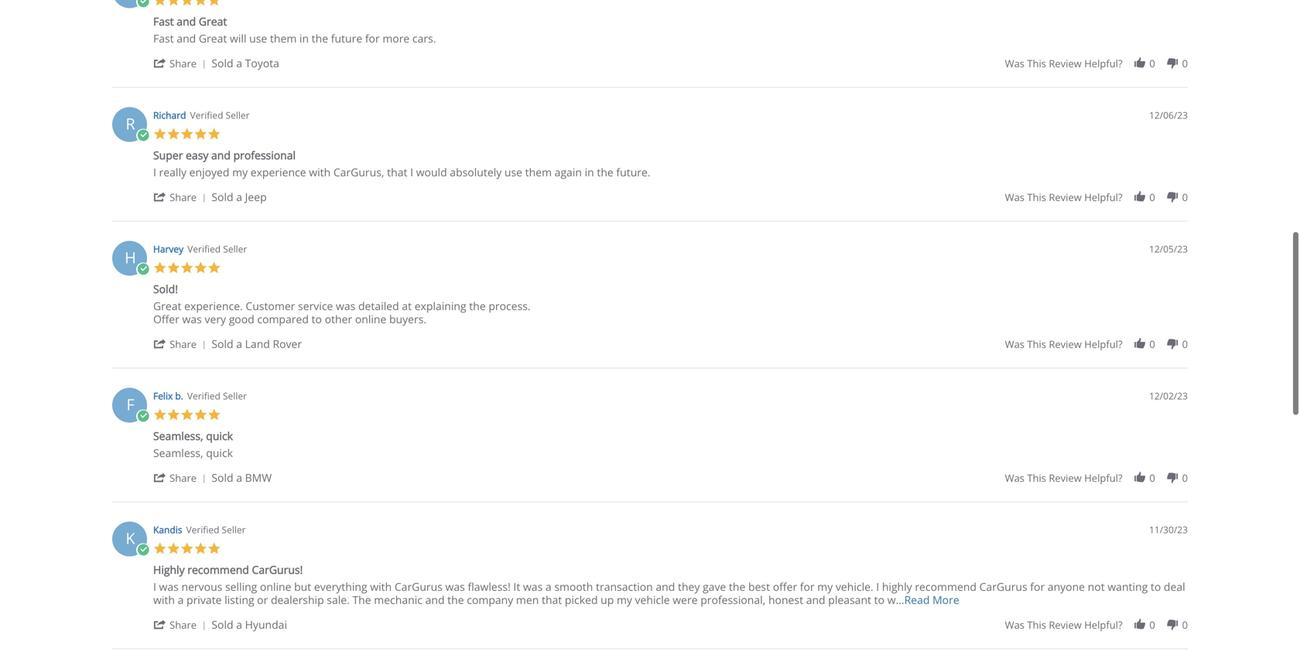 Task type: describe. For each thing, give the bounding box(es) containing it.
1 horizontal spatial my
[[617, 593, 632, 608]]

a for bmw
[[236, 471, 242, 485]]

vote up review by harvey on  5 dec 2023 image
[[1133, 337, 1147, 351]]

was this review helpful? for r
[[1005, 190, 1123, 204]]

them inside fast and great fast and great will use them in the future for more cars.
[[270, 31, 297, 46]]

1 cargurus from the left
[[395, 580, 443, 594]]

circle checkmark image for r
[[136, 129, 150, 142]]

a for jeep
[[236, 190, 242, 204]]

1 sold from the top
[[212, 56, 233, 70]]

mechanic
[[374, 593, 423, 608]]

vote down review by harvey on  5 dec 2023 image
[[1166, 337, 1179, 351]]

experience
[[251, 165, 306, 180]]

sold a land rover
[[212, 337, 302, 351]]

sold a bmw
[[212, 471, 272, 485]]

highly
[[153, 563, 185, 577]]

verified for k
[[186, 524, 219, 536]]

seller right the b.
[[223, 390, 247, 402]]

helpful? for h
[[1084, 337, 1123, 351]]

nervous
[[181, 580, 222, 594]]

kandis verified seller
[[153, 524, 246, 536]]

i down highly
[[153, 580, 156, 594]]

sold!
[[153, 282, 178, 296]]

a right men
[[546, 580, 552, 594]]

seperator image for h
[[199, 341, 209, 350]]

online inside sold! great experience. customer service was detailed at explaining the process. offer was very good compared to other online buyers.
[[355, 312, 386, 327]]

toyota
[[245, 56, 279, 70]]

other
[[325, 312, 352, 327]]

11/30/23
[[1149, 524, 1188, 536]]

more
[[933, 593, 959, 608]]

that inside i was nervous selling online but everything with cargurus was flawless! it was a smooth transaction and they gave the best offer for my vehicle. i highly recommend cargurus for anyone not wanting to deal with a private listing or dealership sale. the mechanic and the company men that picked up my vehicle were professional, honest and pleasant to w
[[542, 593, 562, 608]]

a left private
[[178, 593, 184, 608]]

a for hyundai
[[236, 618, 242, 632]]

my inside super easy and professional i really enjoyed my experience with cargurus, that i would absolutely use them again in the future.
[[232, 165, 248, 180]]

2 fast from the top
[[153, 31, 174, 46]]

review date 12/06/23 element
[[1149, 109, 1188, 122]]

1 share from the top
[[170, 56, 197, 70]]

0 right vote up review by kandis on 30 nov 2023 icon
[[1150, 618, 1155, 632]]

dealership
[[271, 593, 324, 608]]

jeep
[[245, 190, 267, 204]]

them inside super easy and professional i really enjoyed my experience with cargurus, that i would absolutely use them again in the future.
[[525, 165, 552, 180]]

was left "very"
[[182, 312, 202, 327]]

this for k
[[1027, 618, 1046, 632]]

was for h
[[1005, 337, 1025, 351]]

1 helpful? from the top
[[1084, 56, 1123, 70]]

sold! heading
[[153, 282, 178, 300]]

1 seamless, from the top
[[153, 429, 203, 443]]

group for f
[[1005, 471, 1188, 485]]

would
[[416, 165, 447, 180]]

was left the flawless!
[[445, 580, 465, 594]]

2 cargurus from the left
[[979, 580, 1028, 594]]

12/06/23
[[1149, 109, 1188, 122]]

share button for r
[[153, 190, 212, 204]]

gave
[[703, 580, 726, 594]]

circle checkmark image for k
[[136, 544, 150, 557]]

cargurus,
[[333, 165, 384, 180]]

group for h
[[1005, 337, 1188, 351]]

honest
[[768, 593, 803, 608]]

seller for r
[[226, 109, 250, 122]]

highly
[[882, 580, 912, 594]]

seller for h
[[223, 243, 247, 255]]

was this review helpful? for k
[[1005, 618, 1123, 632]]

...read more button
[[896, 593, 959, 608]]

not
[[1088, 580, 1105, 594]]

everything
[[314, 580, 367, 594]]

pleasant
[[828, 593, 871, 608]]

12/05/23
[[1149, 243, 1188, 255]]

fast and great heading
[[153, 14, 227, 32]]

helpful? for r
[[1084, 190, 1123, 204]]

0 vertical spatial great
[[199, 14, 227, 29]]

anyone
[[1048, 580, 1085, 594]]

bmw
[[245, 471, 272, 485]]

fast and great fast and great will use them in the future for more cars.
[[153, 14, 436, 46]]

super easy and professional i really enjoyed my experience with cargurus, that i would absolutely use them again in the future.
[[153, 148, 651, 180]]

review for r
[[1049, 190, 1082, 204]]

harvey
[[153, 243, 184, 255]]

share image for k
[[153, 618, 167, 632]]

wanting
[[1108, 580, 1148, 594]]

the inside sold! great experience. customer service was detailed at explaining the process. offer was very good compared to other online buyers.
[[469, 299, 486, 313]]

service
[[298, 299, 333, 313]]

f
[[126, 394, 134, 415]]

vehicle.
[[836, 580, 874, 594]]

0 right vote down review by harvey on  5 dec 2023 "image"
[[1182, 337, 1188, 351]]

really
[[159, 165, 187, 180]]

again
[[555, 165, 582, 180]]

detailed
[[358, 299, 399, 313]]

kandis
[[153, 524, 182, 536]]

b.
[[175, 390, 183, 402]]

the inside fast and great fast and great will use them in the future for more cars.
[[312, 31, 328, 46]]

company
[[467, 593, 513, 608]]

seamless, quick seamless, quick
[[153, 429, 233, 460]]

enjoyed
[[189, 165, 229, 180]]

and inside super easy and professional i really enjoyed my experience with cargurus, that i would absolutely use them again in the future.
[[211, 148, 231, 163]]

12/02/23
[[1149, 390, 1188, 402]]

sold a jeep
[[212, 190, 267, 204]]

recommend inside i was nervous selling online but everything with cargurus was flawless! it was a smooth transaction and they gave the best offer for my vehicle. i highly recommend cargurus for anyone not wanting to deal with a private listing or dealership sale. the mechanic and the company men that picked up my vehicle were professional, honest and pleasant to w
[[915, 580, 977, 594]]

to inside sold! great experience. customer service was detailed at explaining the process. offer was very good compared to other online buyers.
[[312, 312, 322, 327]]

share image for h
[[153, 337, 167, 351]]

1 circle checkmark image from the top
[[136, 0, 150, 9]]

was down highly
[[159, 580, 179, 594]]

easy
[[186, 148, 208, 163]]

sold for r
[[212, 190, 233, 204]]

they
[[678, 580, 700, 594]]

a for toyota
[[236, 56, 242, 70]]

was for f
[[1005, 471, 1025, 485]]

1 this from the top
[[1027, 56, 1046, 70]]

customer
[[246, 299, 295, 313]]

vote down review by donald on  7 dec 2023 image
[[1166, 56, 1179, 70]]

i left really
[[153, 165, 156, 180]]

1 horizontal spatial to
[[874, 593, 885, 608]]

r
[[126, 113, 135, 134]]

this for r
[[1027, 190, 1046, 204]]

good
[[229, 312, 254, 327]]

offer
[[773, 580, 797, 594]]

sale.
[[327, 593, 350, 608]]

helpful? for k
[[1084, 618, 1123, 632]]

2 horizontal spatial my
[[817, 580, 833, 594]]

felix b. verified seller
[[153, 390, 247, 402]]

future
[[331, 31, 362, 46]]

seller for k
[[222, 524, 246, 536]]

were
[[673, 593, 698, 608]]

recommend inside heading
[[187, 563, 249, 577]]

...read
[[896, 593, 930, 608]]

buyers.
[[389, 312, 427, 327]]

the left best
[[729, 580, 746, 594]]

felix
[[153, 390, 173, 402]]

that inside super easy and professional i really enjoyed my experience with cargurus, that i would absolutely use them again in the future.
[[387, 165, 407, 180]]

seperator image for r
[[199, 194, 209, 203]]

the
[[352, 593, 371, 608]]

the inside super easy and professional i really enjoyed my experience with cargurus, that i would absolutely use them again in the future.
[[597, 165, 614, 180]]

review date 12/02/23 element
[[1149, 390, 1188, 403]]

cars.
[[412, 31, 436, 46]]

sold a hyundai
[[212, 618, 287, 632]]

deal
[[1164, 580, 1185, 594]]

use inside fast and great fast and great will use them in the future for more cars.
[[249, 31, 267, 46]]

sold for h
[[212, 337, 233, 351]]

was for k
[[1005, 618, 1025, 632]]

vehicle
[[635, 593, 670, 608]]

1 review from the top
[[1049, 56, 1082, 70]]

group for k
[[1005, 618, 1188, 632]]

0 horizontal spatial with
[[153, 593, 175, 608]]

0 right vote up review by donald on  7 dec 2023 image
[[1150, 56, 1155, 70]]

hyundai
[[245, 618, 287, 632]]

selling
[[225, 580, 257, 594]]

for inside fast and great fast and great will use them in the future for more cars.
[[365, 31, 380, 46]]

seperator image for f
[[199, 475, 209, 484]]

0 right vote up review by richard on  6 dec 2023 icon
[[1150, 190, 1155, 204]]

share for h
[[170, 337, 197, 351]]

review date 11/30/23 element
[[1149, 524, 1188, 537]]

rover
[[273, 337, 302, 351]]

sold a toyota
[[212, 56, 279, 70]]

but
[[294, 580, 311, 594]]

i was nervous selling online but everything with cargurus was flawless! it was a smooth transaction and they gave the best offer for my vehicle. i highly recommend cargurus for anyone not wanting to deal with a private listing or dealership sale. the mechanic and the company men that picked up my vehicle were professional, honest and pleasant to w
[[153, 580, 1185, 608]]

review for f
[[1049, 471, 1082, 485]]

this for h
[[1027, 337, 1046, 351]]

w
[[887, 593, 896, 608]]

this for f
[[1027, 471, 1046, 485]]

best
[[748, 580, 770, 594]]

sold! great experience. customer service was detailed at explaining the process. offer was very good compared to other online buyers.
[[153, 282, 531, 327]]

private
[[187, 593, 222, 608]]



Task type: locate. For each thing, give the bounding box(es) containing it.
verified right harvey
[[187, 243, 221, 255]]

2 sold from the top
[[212, 190, 233, 204]]

share for k
[[170, 618, 197, 632]]

0 horizontal spatial recommend
[[187, 563, 249, 577]]

use inside super easy and professional i really enjoyed my experience with cargurus, that i would absolutely use them again in the future.
[[505, 165, 522, 180]]

helpful?
[[1084, 56, 1123, 70], [1084, 190, 1123, 204], [1084, 337, 1123, 351], [1084, 471, 1123, 485], [1084, 618, 1123, 632]]

up
[[601, 593, 614, 608]]

verified
[[190, 109, 223, 122], [187, 243, 221, 255], [187, 390, 220, 402], [186, 524, 219, 536]]

seperator image down private
[[199, 622, 209, 631]]

was right service
[[336, 299, 355, 313]]

4 share button from the top
[[153, 471, 212, 485]]

my
[[232, 165, 248, 180], [817, 580, 833, 594], [617, 593, 632, 608]]

1 vertical spatial circle checkmark image
[[136, 410, 150, 423]]

sold down listing
[[212, 618, 233, 632]]

1 share image from the top
[[153, 190, 167, 204]]

1 group from the top
[[1005, 56, 1188, 70]]

flawless!
[[468, 580, 511, 594]]

1 vertical spatial recommend
[[915, 580, 977, 594]]

online right other
[[355, 312, 386, 327]]

was this review helpful? down anyone on the bottom of page
[[1005, 618, 1123, 632]]

share down private
[[170, 618, 197, 632]]

future.
[[616, 165, 651, 180]]

share button for k
[[153, 618, 212, 632]]

sold for k
[[212, 618, 233, 632]]

0 right vote down review by felix b. on  2 dec 2023 icon
[[1182, 471, 1188, 485]]

share image for r
[[153, 190, 167, 204]]

1 share button from the top
[[153, 56, 212, 70]]

harvey verified seller
[[153, 243, 247, 255]]

0 vertical spatial use
[[249, 31, 267, 46]]

with right the everything
[[370, 580, 392, 594]]

2 share button from the top
[[153, 190, 212, 204]]

4 helpful? from the top
[[1084, 471, 1123, 485]]

1 horizontal spatial use
[[505, 165, 522, 180]]

2 circle checkmark image from the top
[[136, 410, 150, 423]]

smooth
[[554, 580, 593, 594]]

cargurus right more
[[979, 580, 1028, 594]]

to
[[312, 312, 322, 327], [1151, 580, 1161, 594], [874, 593, 885, 608]]

2 circle checkmark image from the top
[[136, 129, 150, 142]]

3 this from the top
[[1027, 337, 1046, 351]]

review for h
[[1049, 337, 1082, 351]]

0 horizontal spatial in
[[299, 31, 309, 46]]

share down really
[[170, 190, 197, 204]]

review left vote up review by donald on  7 dec 2023 image
[[1049, 56, 1082, 70]]

1 vertical spatial seperator image
[[199, 622, 209, 631]]

seperator image for k
[[199, 622, 209, 631]]

1 seperator image from the top
[[199, 194, 209, 203]]

1 horizontal spatial them
[[525, 165, 552, 180]]

sold
[[212, 56, 233, 70], [212, 190, 233, 204], [212, 337, 233, 351], [212, 471, 233, 485], [212, 618, 233, 632]]

share button down really
[[153, 190, 212, 204]]

share down "offer"
[[170, 337, 197, 351]]

men
[[516, 593, 539, 608]]

online inside i was nervous selling online but everything with cargurus was flawless! it was a smooth transaction and they gave the best offer for my vehicle. i highly recommend cargurus for anyone not wanting to deal with a private listing or dealership sale. the mechanic and the company men that picked up my vehicle were professional, honest and pleasant to w
[[260, 580, 291, 594]]

2 horizontal spatial for
[[1030, 580, 1045, 594]]

that
[[387, 165, 407, 180], [542, 593, 562, 608]]

3 seperator image from the top
[[199, 475, 209, 484]]

0 vertical spatial seperator image
[[199, 194, 209, 203]]

1 horizontal spatial that
[[542, 593, 562, 608]]

1 vertical spatial quick
[[206, 446, 233, 460]]

0 right vote up review by felix b. on  2 dec 2023 image
[[1150, 471, 1155, 485]]

2 share image from the top
[[153, 471, 167, 485]]

the left future.
[[597, 165, 614, 180]]

richard verified seller
[[153, 109, 250, 122]]

share button for h
[[153, 337, 212, 351]]

verified right richard
[[190, 109, 223, 122]]

0 right "vote down review by kandis on 30 nov 2023" icon
[[1182, 618, 1188, 632]]

seperator image down 'enjoyed'
[[199, 194, 209, 203]]

3 share button from the top
[[153, 337, 212, 351]]

2 horizontal spatial to
[[1151, 580, 1161, 594]]

group
[[1005, 56, 1188, 70], [1005, 190, 1188, 204], [1005, 337, 1188, 351], [1005, 471, 1188, 485], [1005, 618, 1188, 632]]

1 horizontal spatial in
[[585, 165, 594, 180]]

verified right the b.
[[187, 390, 220, 402]]

1 vertical spatial online
[[260, 580, 291, 594]]

for right offer
[[800, 580, 815, 594]]

a
[[236, 56, 242, 70], [236, 190, 242, 204], [236, 337, 242, 351], [236, 471, 242, 485], [546, 580, 552, 594], [178, 593, 184, 608], [236, 618, 242, 632]]

i left w
[[876, 580, 879, 594]]

this
[[1027, 56, 1046, 70], [1027, 190, 1046, 204], [1027, 337, 1046, 351], [1027, 471, 1046, 485], [1027, 618, 1046, 632]]

0 horizontal spatial to
[[312, 312, 322, 327]]

2 review from the top
[[1049, 190, 1082, 204]]

5 was from the top
[[1005, 618, 1025, 632]]

0 vertical spatial share image
[[153, 190, 167, 204]]

helpful? left vote up review by richard on  6 dec 2023 icon
[[1084, 190, 1123, 204]]

share image down fast and great heading
[[153, 56, 167, 70]]

vote up review by kandis on 30 nov 2023 image
[[1133, 618, 1147, 632]]

share image
[[153, 56, 167, 70], [153, 471, 167, 485]]

5 was this review helpful? from the top
[[1005, 618, 1123, 632]]

1 horizontal spatial for
[[800, 580, 815, 594]]

4 was from the top
[[1005, 471, 1025, 485]]

1 seperator image from the top
[[199, 60, 209, 69]]

a left land
[[236, 337, 242, 351]]

i
[[153, 165, 156, 180], [410, 165, 413, 180], [153, 580, 156, 594], [876, 580, 879, 594]]

0 vertical spatial recommend
[[187, 563, 249, 577]]

for left more
[[365, 31, 380, 46]]

2 this from the top
[[1027, 190, 1046, 204]]

2 was from the top
[[1005, 190, 1025, 204]]

review for k
[[1049, 618, 1082, 632]]

circle checkmark image
[[136, 263, 150, 276], [136, 410, 150, 423]]

absolutely
[[450, 165, 502, 180]]

5 share button from the top
[[153, 618, 212, 632]]

use
[[249, 31, 267, 46], [505, 165, 522, 180]]

seller up super easy and professional heading
[[226, 109, 250, 122]]

vote down review by richard on  6 dec 2023 image
[[1166, 190, 1179, 204]]

vote up review by felix b. on  2 dec 2023 image
[[1133, 471, 1147, 485]]

1 vertical spatial great
[[199, 31, 227, 46]]

4 share from the top
[[170, 471, 197, 485]]

0 vertical spatial seamless,
[[153, 429, 203, 443]]

use right absolutely
[[505, 165, 522, 180]]

review date 12/05/23 element
[[1149, 243, 1188, 256]]

share button down seamless, quick seamless, quick
[[153, 471, 212, 485]]

0 vertical spatial fast
[[153, 14, 174, 29]]

2 seperator image from the top
[[199, 341, 209, 350]]

offer
[[153, 312, 179, 327]]

k
[[126, 528, 135, 549]]

5 this from the top
[[1027, 618, 1046, 632]]

3 group from the top
[[1005, 337, 1188, 351]]

1 horizontal spatial recommend
[[915, 580, 977, 594]]

circle checkmark image right f
[[136, 410, 150, 423]]

share image for fast and great will use them in the future for more cars.
[[153, 56, 167, 70]]

0 vertical spatial in
[[299, 31, 309, 46]]

share
[[170, 56, 197, 70], [170, 190, 197, 204], [170, 337, 197, 351], [170, 471, 197, 485], [170, 618, 197, 632]]

5 review from the top
[[1049, 618, 1082, 632]]

with left 'cargurus,' on the top of page
[[309, 165, 331, 180]]

will
[[230, 31, 246, 46]]

3 sold from the top
[[212, 337, 233, 351]]

highly recommend cargurus!
[[153, 563, 303, 577]]

1 vertical spatial in
[[585, 165, 594, 180]]

transaction
[[596, 580, 653, 594]]

sold down "very"
[[212, 337, 233, 351]]

review left vote up review by richard on  6 dec 2023 icon
[[1049, 190, 1082, 204]]

recommend up nervous at the left bottom
[[187, 563, 249, 577]]

0 vertical spatial that
[[387, 165, 407, 180]]

verified for h
[[187, 243, 221, 255]]

2 helpful? from the top
[[1084, 190, 1123, 204]]

star image
[[153, 0, 167, 7], [167, 0, 180, 7], [180, 0, 194, 7], [207, 0, 221, 7], [180, 127, 194, 141], [207, 127, 221, 141], [194, 408, 207, 422], [194, 542, 207, 556]]

seperator image down seamless, quick seamless, quick
[[199, 475, 209, 484]]

2 share from the top
[[170, 190, 197, 204]]

my left vehicle.
[[817, 580, 833, 594]]

1 was from the top
[[1005, 56, 1025, 70]]

sold down will
[[212, 56, 233, 70]]

professional
[[233, 148, 296, 163]]

3 share image from the top
[[153, 618, 167, 632]]

that left would
[[387, 165, 407, 180]]

circle checkmark image for h
[[136, 263, 150, 276]]

0 vertical spatial share image
[[153, 56, 167, 70]]

3 share from the top
[[170, 337, 197, 351]]

1 horizontal spatial online
[[355, 312, 386, 327]]

use right will
[[249, 31, 267, 46]]

group for r
[[1005, 190, 1188, 204]]

circle checkmark image
[[136, 0, 150, 9], [136, 129, 150, 142], [136, 544, 150, 557]]

3 helpful? from the top
[[1084, 337, 1123, 351]]

quick down felix b. verified seller
[[206, 429, 233, 443]]

helpful? left vote up review by harvey on  5 dec 2023 icon
[[1084, 337, 1123, 351]]

more
[[383, 31, 410, 46]]

seperator image
[[199, 60, 209, 69], [199, 341, 209, 350], [199, 475, 209, 484]]

was this review helpful? for h
[[1005, 337, 1123, 351]]

seperator image
[[199, 194, 209, 203], [199, 622, 209, 631]]

to left deal
[[1151, 580, 1161, 594]]

0 vertical spatial online
[[355, 312, 386, 327]]

0 horizontal spatial my
[[232, 165, 248, 180]]

2 vertical spatial great
[[153, 299, 182, 313]]

0 right vote down review by donald on  7 dec 2023 icon
[[1182, 56, 1188, 70]]

2 vertical spatial seperator image
[[199, 475, 209, 484]]

highly recommend cargurus! heading
[[153, 563, 303, 580]]

2 vertical spatial share image
[[153, 618, 167, 632]]

very
[[205, 312, 226, 327]]

listing
[[225, 593, 254, 608]]

seperator image down "very"
[[199, 341, 209, 350]]

helpful? left vote up review by donald on  7 dec 2023 image
[[1084, 56, 1123, 70]]

0 vertical spatial circle checkmark image
[[136, 0, 150, 9]]

sold left "bmw"
[[212, 471, 233, 485]]

them left again
[[525, 165, 552, 180]]

share image
[[153, 190, 167, 204], [153, 337, 167, 351], [153, 618, 167, 632]]

quick up sold a bmw
[[206, 446, 233, 460]]

1 quick from the top
[[206, 429, 233, 443]]

seperator image left sold a toyota in the left top of the page
[[199, 60, 209, 69]]

0 horizontal spatial use
[[249, 31, 267, 46]]

0 horizontal spatial online
[[260, 580, 291, 594]]

4 group from the top
[[1005, 471, 1188, 485]]

a left "bmw"
[[236, 471, 242, 485]]

0 right 'vote down review by richard on  6 dec 2023' icon at right top
[[1182, 190, 1188, 204]]

was this review helpful? left vote up review by felix b. on  2 dec 2023 image
[[1005, 471, 1123, 485]]

2 seperator image from the top
[[199, 622, 209, 631]]

circle checkmark image right h
[[136, 263, 150, 276]]

0 vertical spatial quick
[[206, 429, 233, 443]]

them up toyota
[[270, 31, 297, 46]]

review down anyone on the bottom of page
[[1049, 618, 1082, 632]]

2 horizontal spatial with
[[370, 580, 392, 594]]

to left w
[[874, 593, 885, 608]]

5 sold from the top
[[212, 618, 233, 632]]

2 was this review helpful? from the top
[[1005, 190, 1123, 204]]

0 horizontal spatial that
[[387, 165, 407, 180]]

0 horizontal spatial for
[[365, 31, 380, 46]]

land
[[245, 337, 270, 351]]

great down sold!
[[153, 299, 182, 313]]

share image down really
[[153, 190, 167, 204]]

for left anyone on the bottom of page
[[1030, 580, 1045, 594]]

share button for f
[[153, 471, 212, 485]]

or
[[257, 593, 268, 608]]

share for f
[[170, 471, 197, 485]]

seller down sold a jeep
[[223, 243, 247, 255]]

cargurus right the
[[395, 580, 443, 594]]

5 share from the top
[[170, 618, 197, 632]]

0 right vote up review by harvey on  5 dec 2023 icon
[[1150, 337, 1155, 351]]

quick
[[206, 429, 233, 443], [206, 446, 233, 460]]

was
[[1005, 56, 1025, 70], [1005, 190, 1025, 204], [1005, 337, 1025, 351], [1005, 471, 1025, 485], [1005, 618, 1025, 632]]

cargurus!
[[252, 563, 303, 577]]

1 share image from the top
[[153, 56, 167, 70]]

5 helpful? from the top
[[1084, 618, 1123, 632]]

1 horizontal spatial cargurus
[[979, 580, 1028, 594]]

0 vertical spatial them
[[270, 31, 297, 46]]

1 vertical spatial seamless,
[[153, 446, 203, 460]]

vote down review by kandis on 30 nov 2023 image
[[1166, 618, 1179, 632]]

vote down review by felix b. on  2 dec 2023 image
[[1166, 471, 1179, 485]]

h
[[125, 247, 136, 268]]

0 vertical spatial seperator image
[[199, 60, 209, 69]]

0 horizontal spatial them
[[270, 31, 297, 46]]

in inside super easy and professional i really enjoyed my experience with cargurus, that i would absolutely use them again in the future.
[[585, 165, 594, 180]]

4 this from the top
[[1027, 471, 1046, 485]]

3 was from the top
[[1005, 337, 1025, 351]]

share button down fast and great heading
[[153, 56, 212, 70]]

richard
[[153, 109, 186, 122]]

a left toyota
[[236, 56, 242, 70]]

3 review from the top
[[1049, 337, 1082, 351]]

great up sold a toyota in the left top of the page
[[199, 14, 227, 29]]

2 group from the top
[[1005, 190, 1188, 204]]

seller up highly recommend cargurus!
[[222, 524, 246, 536]]

was this review helpful?
[[1005, 56, 1123, 70], [1005, 190, 1123, 204], [1005, 337, 1123, 351], [1005, 471, 1123, 485], [1005, 618, 1123, 632]]

that right men
[[542, 593, 562, 608]]

verified right kandis at the left bottom
[[186, 524, 219, 536]]

was this review helpful? left vote up review by richard on  6 dec 2023 icon
[[1005, 190, 1123, 204]]

0
[[1150, 56, 1155, 70], [1182, 56, 1188, 70], [1150, 190, 1155, 204], [1182, 190, 1188, 204], [1150, 337, 1155, 351], [1182, 337, 1188, 351], [1150, 471, 1155, 485], [1182, 471, 1188, 485], [1150, 618, 1155, 632], [1182, 618, 1188, 632]]

was this review helpful? left vote up review by donald on  7 dec 2023 image
[[1005, 56, 1123, 70]]

2 seamless, from the top
[[153, 446, 203, 460]]

share for r
[[170, 190, 197, 204]]

for
[[365, 31, 380, 46], [800, 580, 815, 594], [1030, 580, 1045, 594]]

1 vertical spatial that
[[542, 593, 562, 608]]

with inside super easy and professional i really enjoyed my experience with cargurus, that i would absolutely use them again in the future.
[[309, 165, 331, 180]]

super
[[153, 148, 183, 163]]

process.
[[489, 299, 531, 313]]

helpful? left vote up review by felix b. on  2 dec 2023 image
[[1084, 471, 1123, 485]]

1 was this review helpful? from the top
[[1005, 56, 1123, 70]]

verified for r
[[190, 109, 223, 122]]

great inside sold! great experience. customer service was detailed at explaining the process. offer was very good compared to other online buyers.
[[153, 299, 182, 313]]

a for land
[[236, 337, 242, 351]]

star image
[[194, 0, 207, 7], [153, 127, 167, 141], [167, 127, 180, 141], [194, 127, 207, 141], [153, 261, 167, 275], [167, 261, 180, 275], [180, 261, 194, 275], [194, 261, 207, 275], [207, 261, 221, 275], [153, 408, 167, 422], [167, 408, 180, 422], [180, 408, 194, 422], [207, 408, 221, 422], [153, 542, 167, 556], [167, 542, 180, 556], [180, 542, 194, 556], [207, 542, 221, 556]]

them
[[270, 31, 297, 46], [525, 165, 552, 180]]

review left vote up review by harvey on  5 dec 2023 icon
[[1049, 337, 1082, 351]]

0 horizontal spatial cargurus
[[395, 580, 443, 594]]

1 vertical spatial circle checkmark image
[[136, 129, 150, 142]]

2 quick from the top
[[206, 446, 233, 460]]

1 circle checkmark image from the top
[[136, 263, 150, 276]]

the
[[312, 31, 328, 46], [597, 165, 614, 180], [469, 299, 486, 313], [729, 580, 746, 594], [447, 593, 464, 608]]

in inside fast and great fast and great will use them in the future for more cars.
[[299, 31, 309, 46]]

share image for seamless, quick
[[153, 471, 167, 485]]

seamless,
[[153, 429, 203, 443], [153, 446, 203, 460]]

to left other
[[312, 312, 322, 327]]

1 horizontal spatial with
[[309, 165, 331, 180]]

i left would
[[410, 165, 413, 180]]

4 sold from the top
[[212, 471, 233, 485]]

3 circle checkmark image from the top
[[136, 544, 150, 557]]

3 was this review helpful? from the top
[[1005, 337, 1123, 351]]

vote up review by richard on  6 dec 2023 image
[[1133, 190, 1147, 204]]

seamless, quick heading
[[153, 429, 233, 447]]

vote up review by donald on  7 dec 2023 image
[[1133, 56, 1147, 70]]

super easy and professional heading
[[153, 148, 296, 166]]

4 review from the top
[[1049, 471, 1082, 485]]

share image down seamless, quick seamless, quick
[[153, 471, 167, 485]]

was for r
[[1005, 190, 1025, 204]]

recommend
[[187, 563, 249, 577], [915, 580, 977, 594]]

2 share image from the top
[[153, 337, 167, 351]]

at
[[402, 299, 412, 313]]

share button down "offer"
[[153, 337, 212, 351]]

the left process.
[[469, 299, 486, 313]]

share image down highly
[[153, 618, 167, 632]]

in left future at the top
[[299, 31, 309, 46]]

4 was this review helpful? from the top
[[1005, 471, 1123, 485]]

review left vote up review by felix b. on  2 dec 2023 image
[[1049, 471, 1082, 485]]

was this review helpful? for f
[[1005, 471, 1123, 485]]

compared
[[257, 312, 309, 327]]

1 vertical spatial them
[[525, 165, 552, 180]]

...read more
[[896, 593, 959, 608]]

sold down 'enjoyed'
[[212, 190, 233, 204]]

sold for f
[[212, 471, 233, 485]]

0 vertical spatial circle checkmark image
[[136, 263, 150, 276]]

1 vertical spatial use
[[505, 165, 522, 180]]

1 fast from the top
[[153, 14, 174, 29]]

share button
[[153, 56, 212, 70], [153, 190, 212, 204], [153, 337, 212, 351], [153, 471, 212, 485], [153, 618, 212, 632]]

1 vertical spatial fast
[[153, 31, 174, 46]]

helpful? for f
[[1084, 471, 1123, 485]]

2 vertical spatial circle checkmark image
[[136, 544, 150, 557]]

was right it
[[523, 580, 543, 594]]

share down seamless, quick seamless, quick
[[170, 471, 197, 485]]

the left company
[[447, 593, 464, 608]]

picked
[[565, 593, 598, 608]]

share down fast and great heading
[[170, 56, 197, 70]]

experience.
[[184, 299, 243, 313]]

was this review helpful? left vote up review by harvey on  5 dec 2023 icon
[[1005, 337, 1123, 351]]

circle checkmark image for f
[[136, 410, 150, 423]]

5 group from the top
[[1005, 618, 1188, 632]]

professional,
[[701, 593, 766, 608]]

recommend right highly
[[915, 580, 977, 594]]

great
[[199, 14, 227, 29], [199, 31, 227, 46], [153, 299, 182, 313]]

cargurus
[[395, 580, 443, 594], [979, 580, 1028, 594]]

my right up
[[617, 593, 632, 608]]

1 vertical spatial share image
[[153, 337, 167, 351]]

review
[[1049, 56, 1082, 70], [1049, 190, 1082, 204], [1049, 337, 1082, 351], [1049, 471, 1082, 485], [1049, 618, 1082, 632]]

1 vertical spatial seperator image
[[199, 341, 209, 350]]

1 vertical spatial share image
[[153, 471, 167, 485]]

explaining
[[415, 299, 466, 313]]

the left future at the top
[[312, 31, 328, 46]]

seller
[[226, 109, 250, 122], [223, 243, 247, 255], [223, 390, 247, 402], [222, 524, 246, 536]]



Task type: vqa. For each thing, say whether or not it's contained in the screenshot.
Honda
no



